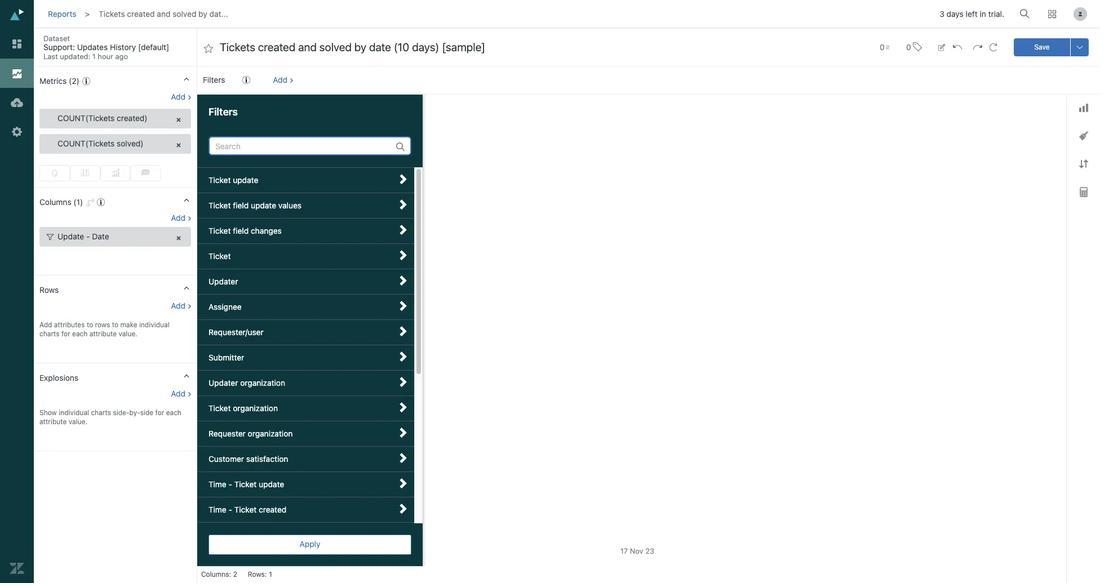 Task type: vqa. For each thing, say whether or not it's contained in the screenshot.
'CHARTS'
yes



Task type: locate. For each thing, give the bounding box(es) containing it.
Search text field
[[210, 138, 396, 155]]

0 horizontal spatial solved
[[173, 9, 196, 19]]

1 horizontal spatial attribute
[[89, 330, 117, 338]]

arrow right12 image for submitter
[[398, 352, 408, 362]]

tickets for tickets created
[[219, 103, 242, 112]]

for inside show individual charts side-by-side for each attribute value.
[[155, 409, 164, 417]]

ticket update
[[209, 175, 258, 185]]

count(tickets for count(tickets solved)
[[57, 139, 115, 148]]

0 vertical spatial solved
[[173, 9, 196, 19]]

0 vertical spatial close2 image
[[175, 116, 183, 124]]

rows
[[95, 321, 110, 329]]

1 horizontal spatial charts
[[91, 409, 111, 417]]

left
[[966, 9, 978, 19]]

1 vertical spatial field
[[233, 226, 249, 236]]

1 vertical spatial individual
[[59, 409, 89, 417]]

time down time - ticket created
[[209, 530, 226, 540]]

updater up the assignee
[[209, 277, 238, 286]]

2 time from the top
[[209, 505, 226, 515]]

- for time - ticket solved
[[229, 530, 232, 540]]

1 vertical spatial attribute
[[39, 418, 67, 426]]

each right side
[[166, 409, 181, 417]]

0
[[880, 42, 885, 52], [906, 42, 911, 52]]

-
[[86, 232, 90, 241], [229, 480, 232, 489], [229, 505, 232, 515], [229, 530, 232, 540]]

1 horizontal spatial for
[[155, 409, 164, 417]]

0 vertical spatial for
[[61, 330, 70, 338]]

for right side
[[155, 409, 164, 417]]

filter4 image
[[46, 233, 54, 241]]

solved left by
[[173, 9, 196, 19]]

columns
[[39, 197, 71, 207]]

ticket up ticket field update values
[[209, 175, 231, 185]]

time up time - ticket solved
[[209, 505, 226, 515]]

update up ticket field update values
[[233, 175, 258, 185]]

add attributes to rows to make individual charts for each attribute value.
[[39, 321, 169, 338]]

5 arrow right12 image from the top
[[398, 326, 408, 336]]

solved for ticket
[[259, 530, 282, 540]]

add
[[273, 75, 287, 85], [171, 92, 185, 101], [171, 213, 185, 223], [171, 301, 185, 311], [39, 321, 52, 329], [171, 389, 185, 399]]

show
[[39, 409, 57, 417]]

updater
[[209, 277, 238, 286], [209, 378, 238, 388]]

2 updater from the top
[[209, 378, 238, 388]]

1 count(tickets from the top
[[57, 113, 115, 123]]

ticket up requester
[[209, 404, 231, 413]]

by
[[198, 9, 207, 19]]

attributes
[[54, 321, 85, 329]]

update up changes
[[251, 201, 276, 210]]

individual inside the add attributes to rows to make individual charts for each attribute value.
[[139, 321, 169, 329]]

2
[[233, 570, 237, 579]]

value. down the "make"
[[119, 330, 137, 338]]

created for tickets created
[[244, 103, 268, 112]]

0 vertical spatial organization
[[240, 378, 285, 388]]

columns (1)
[[39, 197, 83, 207]]

1 field from the top
[[233, 201, 249, 210]]

apply button
[[209, 535, 411, 555]]

support:
[[43, 42, 75, 52]]

2 count(tickets from the top
[[57, 139, 115, 148]]

0 vertical spatial field
[[233, 201, 249, 210]]

0 vertical spatial attribute
[[89, 330, 117, 338]]

1 horizontal spatial 0
[[906, 42, 911, 52]]

4 arrow right12 image from the top
[[398, 428, 408, 438]]

0 vertical spatial time
[[209, 480, 226, 489]]

1
[[92, 52, 96, 61], [269, 570, 272, 579]]

1 horizontal spatial value.
[[119, 330, 137, 338]]

0 horizontal spatial to
[[87, 321, 93, 329]]

update down satisfaction
[[259, 480, 284, 489]]

1 vertical spatial created
[[244, 103, 268, 112]]

3 arrow right12 image from the top
[[398, 377, 408, 387]]

calc image
[[1080, 187, 1087, 197]]

side-
[[113, 409, 129, 417]]

field up ticket field changes
[[233, 201, 249, 210]]

0 vertical spatial charts
[[39, 330, 60, 338]]

tickets
[[99, 9, 125, 19], [219, 103, 242, 112]]

to right rows
[[112, 321, 118, 329]]

attribute down show
[[39, 418, 67, 426]]

1 0 from the left
[[880, 42, 885, 52]]

solved down time - ticket created
[[259, 530, 282, 540]]

0 inside button
[[906, 42, 911, 52]]

value.
[[119, 330, 137, 338], [69, 418, 87, 426]]

1 horizontal spatial each
[[166, 409, 181, 417]]

rows
[[39, 285, 59, 295]]

created
[[127, 9, 155, 19], [244, 103, 268, 112], [259, 505, 286, 515]]

1 updater from the top
[[209, 277, 238, 286]]

0 inside dropdown button
[[880, 42, 885, 52]]

count(tickets up count(tickets solved)
[[57, 113, 115, 123]]

6 arrow right12 image from the top
[[398, 352, 408, 362]]

ticket down ticket field update values
[[209, 226, 231, 236]]

0 vertical spatial created
[[127, 9, 155, 19]]

stats up image
[[111, 169, 119, 177]]

1 vertical spatial count(tickets
[[57, 139, 115, 148]]

1 horizontal spatial solved
[[259, 530, 282, 540]]

2 close2 image from the top
[[175, 235, 183, 242]]

- left date
[[86, 232, 90, 241]]

charts
[[39, 330, 60, 338], [91, 409, 111, 417]]

update
[[233, 175, 258, 185], [251, 201, 276, 210], [259, 480, 284, 489]]

None text field
[[220, 40, 857, 55]]

0 right 0 dropdown button
[[906, 42, 911, 52]]

individual
[[139, 321, 169, 329], [59, 409, 89, 417]]

to
[[87, 321, 93, 329], [112, 321, 118, 329]]

combined shape image
[[1079, 132, 1088, 141]]

charts inside the add attributes to rows to make individual charts for each attribute value.
[[39, 330, 60, 338]]

customer satisfaction
[[209, 454, 288, 464]]

1 vertical spatial filters
[[209, 106, 238, 118]]

each down attributes
[[72, 330, 88, 338]]

updater organization
[[209, 378, 285, 388]]

5 arrow right12 image from the top
[[398, 453, 408, 463]]

0 vertical spatial 1
[[92, 52, 96, 61]]

other options image
[[1075, 43, 1084, 52]]

1 right rows:
[[269, 570, 272, 579]]

arrow right12 image for customer satisfaction
[[398, 453, 408, 463]]

count(tickets
[[57, 113, 115, 123], [57, 139, 115, 148]]

1 vertical spatial time
[[209, 505, 226, 515]]

arrow right12 image for updater
[[398, 276, 408, 286]]

solved for and
[[173, 9, 196, 19]]

(1)
[[74, 197, 83, 207]]

0 horizontal spatial each
[[72, 330, 88, 338]]

close2 image inside the count(tickets created) link
[[175, 116, 183, 124]]

1 vertical spatial value.
[[69, 418, 87, 426]]

days
[[947, 9, 964, 19]]

requester
[[209, 429, 246, 439]]

ticket
[[209, 175, 231, 185], [209, 201, 231, 210], [209, 226, 231, 236], [209, 251, 231, 261], [209, 404, 231, 413], [234, 480, 257, 489], [234, 505, 257, 515], [234, 530, 257, 540]]

2 field from the top
[[233, 226, 249, 236]]

0 horizontal spatial attribute
[[39, 418, 67, 426]]

changes
[[251, 226, 282, 236]]

1 horizontal spatial tickets
[[219, 103, 242, 112]]

metrics
[[39, 76, 67, 86]]

1 vertical spatial each
[[166, 409, 181, 417]]

0 horizontal spatial tickets
[[99, 9, 125, 19]]

updater down submitter
[[209, 378, 238, 388]]

charts down attributes
[[39, 330, 60, 338]]

charts left side-
[[91, 409, 111, 417]]

Search... field
[[1022, 5, 1033, 22]]

update
[[57, 232, 84, 241]]

open in-app guide image
[[242, 76, 250, 84], [82, 77, 90, 85]]

charts inside show individual charts side-by-side for each attribute value.
[[91, 409, 111, 417]]

1 vertical spatial organization
[[233, 404, 278, 413]]

1 arrow right12 image from the top
[[398, 174, 408, 184]]

count(tickets for count(tickets created)
[[57, 113, 115, 123]]

droplet2 image
[[51, 169, 59, 177]]

count(tickets created)
[[57, 113, 147, 123]]

3 days left in trial.
[[940, 9, 1004, 19]]

dataset support: updates history [default] last updated: 1 hour ago
[[43, 34, 169, 61]]

1 vertical spatial solved
[[259, 530, 282, 540]]

0 left 0 button
[[880, 42, 885, 52]]

tickets created
[[219, 103, 268, 112]]

value. down the explosions
[[69, 418, 87, 426]]

1 vertical spatial close2 image
[[175, 235, 183, 242]]

0 vertical spatial count(tickets
[[57, 113, 115, 123]]

individual right show
[[59, 409, 89, 417]]

arrow right12 image for ticket field changes
[[398, 225, 408, 235]]

solved
[[173, 9, 196, 19], [259, 530, 282, 540]]

open in-app guide image up tickets created
[[242, 76, 250, 84]]

arrow right12 image
[[398, 200, 408, 210], [398, 276, 408, 286], [398, 377, 408, 387], [398, 428, 408, 438], [398, 453, 408, 463], [398, 479, 408, 489]]

trial.
[[988, 9, 1004, 19]]

1 horizontal spatial individual
[[139, 321, 169, 329]]

field for changes
[[233, 226, 249, 236]]

tickets for tickets created and solved by dat...
[[99, 9, 125, 19]]

arrow right12 image
[[398, 174, 408, 184], [398, 225, 408, 235], [398, 250, 408, 260], [398, 301, 408, 311], [398, 326, 408, 336], [398, 352, 408, 362], [398, 402, 408, 413], [398, 504, 408, 514]]

close2 image
[[175, 116, 183, 124], [175, 235, 183, 242]]

field left changes
[[233, 226, 249, 236]]

show individual charts side-by-side for each attribute value.
[[39, 409, 181, 426]]

open in-app guide image
[[97, 198, 105, 206]]

0 button
[[901, 35, 927, 59]]

6 arrow right12 image from the top
[[398, 479, 408, 489]]

open in-app guide image right "(2)"
[[82, 77, 90, 85]]

date
[[92, 232, 109, 241]]

3 arrow right12 image from the top
[[398, 250, 408, 260]]

0 horizontal spatial 0
[[880, 42, 885, 52]]

ticket down ticket update
[[209, 201, 231, 210]]

0 button
[[875, 36, 894, 58]]

ticket down time - ticket created
[[234, 530, 257, 540]]

columns: 2
[[201, 570, 237, 579]]

field
[[233, 201, 249, 210], [233, 226, 249, 236]]

arrow right14 image
[[187, 37, 197, 47]]

2 vertical spatial organization
[[248, 429, 293, 439]]

1 vertical spatial tickets
[[219, 103, 242, 112]]

2 arrow right12 image from the top
[[398, 276, 408, 286]]

metrics (2)
[[39, 76, 79, 86]]

1 horizontal spatial 1
[[269, 570, 272, 579]]

0 horizontal spatial individual
[[59, 409, 89, 417]]

arrow right12 image for requester organization
[[398, 428, 408, 438]]

organization up satisfaction
[[248, 429, 293, 439]]

explosions
[[39, 373, 78, 383]]

0 vertical spatial value.
[[119, 330, 137, 338]]

filters
[[203, 75, 225, 85], [209, 106, 238, 118]]

organization up requester organization
[[233, 404, 278, 413]]

1 time from the top
[[209, 480, 226, 489]]

1 left hour
[[92, 52, 96, 61]]

save
[[1034, 43, 1050, 51]]

0 vertical spatial filters
[[203, 75, 225, 85]]

- for update - date
[[86, 232, 90, 241]]

to left rows
[[87, 321, 93, 329]]

organization up ticket organization
[[240, 378, 285, 388]]

1 vertical spatial updater
[[209, 378, 238, 388]]

1 close2 image from the top
[[175, 116, 183, 124]]

for
[[61, 330, 70, 338], [155, 409, 164, 417]]

columns:
[[201, 570, 231, 579]]

2 vertical spatial created
[[259, 505, 286, 515]]

- down time - ticket created
[[229, 530, 232, 540]]

1 horizontal spatial to
[[112, 321, 118, 329]]

organization for requester organization
[[248, 429, 293, 439]]

assignee
[[209, 302, 242, 312]]

attribute
[[89, 330, 117, 338], [39, 418, 67, 426]]

7 arrow right12 image from the top
[[398, 402, 408, 413]]

1 arrow right12 image from the top
[[398, 200, 408, 210]]

attribute down rows
[[89, 330, 117, 338]]

0 vertical spatial individual
[[139, 321, 169, 329]]

3 time from the top
[[209, 530, 226, 540]]

individual right the "make"
[[139, 321, 169, 329]]

0 horizontal spatial value.
[[69, 418, 87, 426]]

0 vertical spatial updater
[[209, 277, 238, 286]]

0 horizontal spatial 1
[[92, 52, 96, 61]]

count(tickets up equalizer3 image on the left top of the page
[[57, 139, 115, 148]]

ticket field update values
[[209, 201, 302, 210]]

time - ticket created
[[209, 505, 286, 515]]

1 vertical spatial for
[[155, 409, 164, 417]]

0 horizontal spatial charts
[[39, 330, 60, 338]]

time - ticket solved
[[209, 530, 282, 540]]

2 vertical spatial time
[[209, 530, 226, 540]]

2 0 from the left
[[906, 42, 911, 52]]

history
[[110, 42, 136, 52]]

1 vertical spatial charts
[[91, 409, 111, 417]]

- up time - ticket solved
[[229, 505, 232, 515]]

value. inside the add attributes to rows to make individual charts for each attribute value.
[[119, 330, 137, 338]]

update - date link
[[39, 227, 191, 247]]

for down attributes
[[61, 330, 70, 338]]

0 horizontal spatial for
[[61, 330, 70, 338]]

0 vertical spatial each
[[72, 330, 88, 338]]

dataset
[[43, 34, 70, 43]]

each
[[72, 330, 88, 338], [166, 409, 181, 417]]

update - date
[[57, 232, 109, 241]]

2 arrow right12 image from the top
[[398, 225, 408, 235]]

organization
[[240, 378, 285, 388], [233, 404, 278, 413], [248, 429, 293, 439]]

4 arrow right12 image from the top
[[398, 301, 408, 311]]

8 arrow right12 image from the top
[[398, 504, 408, 514]]

time
[[209, 480, 226, 489], [209, 505, 226, 515], [209, 530, 226, 540]]

close2 image
[[175, 141, 183, 149]]

rows: 1
[[248, 570, 272, 579]]

(2)
[[69, 76, 79, 86]]

time down customer
[[209, 480, 226, 489]]

each inside show individual charts side-by-side for each attribute value.
[[166, 409, 181, 417]]

- down customer
[[229, 480, 232, 489]]

0 vertical spatial tickets
[[99, 9, 125, 19]]

requester organization
[[209, 429, 293, 439]]



Task type: describe. For each thing, give the bounding box(es) containing it.
ticket up time - ticket created
[[234, 480, 257, 489]]

by-
[[129, 409, 140, 417]]

zendesk products image
[[1048, 10, 1056, 18]]

2 vertical spatial update
[[259, 480, 284, 489]]

in
[[980, 9, 986, 19]]

updater for updater
[[209, 277, 238, 286]]

- for time - ticket update
[[229, 480, 232, 489]]

count(tickets solved)
[[57, 139, 143, 148]]

customer
[[209, 454, 244, 464]]

attribute inside show individual charts side-by-side for each attribute value.
[[39, 418, 67, 426]]

3
[[940, 9, 944, 19]]

[default]
[[138, 42, 169, 52]]

count(tickets solved) link
[[39, 134, 191, 154]]

equalizer3 image
[[81, 169, 89, 177]]

save group
[[1014, 38, 1089, 56]]

graph image
[[1079, 104, 1088, 112]]

submitter
[[209, 353, 244, 362]]

field for update
[[233, 201, 249, 210]]

zendesk image
[[10, 561, 24, 576]]

arrow right12 image for requester/user
[[398, 326, 408, 336]]

values
[[278, 201, 302, 210]]

arrow right12 image for ticket update
[[398, 174, 408, 184]]

solved)
[[117, 139, 143, 148]]

and
[[157, 9, 170, 19]]

each inside the add attributes to rows to make individual charts for each attribute value.
[[72, 330, 88, 338]]

requester/user
[[209, 328, 264, 337]]

tickets created and solved by dat...
[[99, 9, 228, 19]]

time - ticket update
[[209, 480, 284, 489]]

individual inside show individual charts side-by-side for each attribute value.
[[59, 409, 89, 417]]

arrow right12 image for time - ticket update
[[398, 479, 408, 489]]

arrow right12 image for assignee
[[398, 301, 408, 311]]

reports image
[[10, 66, 24, 81]]

organization for ticket organization
[[233, 404, 278, 413]]

0 for 0 dropdown button
[[880, 42, 885, 52]]

value. inside show individual charts side-by-side for each attribute value.
[[69, 418, 87, 426]]

time for time - ticket solved
[[209, 530, 226, 540]]

attribute inside the add attributes to rows to make individual charts for each attribute value.
[[89, 330, 117, 338]]

rows:
[[248, 570, 267, 579]]

updates
[[77, 42, 108, 52]]

ticket organization
[[209, 404, 278, 413]]

satisfaction
[[246, 454, 288, 464]]

dashboard image
[[10, 37, 24, 51]]

created for tickets created and solved by dat...
[[127, 9, 155, 19]]

0 vertical spatial update
[[233, 175, 258, 185]]

created)
[[117, 113, 147, 123]]

time for time - ticket created
[[209, 505, 226, 515]]

close2 image inside update - date link
[[175, 235, 183, 242]]

time for time - ticket update
[[209, 480, 226, 489]]

updater for updater organization
[[209, 378, 238, 388]]

last
[[43, 52, 58, 61]]

0 horizontal spatial open in-app guide image
[[82, 77, 90, 85]]

side
[[140, 409, 153, 417]]

- for time - ticket created
[[229, 505, 232, 515]]

admin image
[[10, 125, 24, 139]]

add inside the add attributes to rows to make individual charts for each attribute value.
[[39, 321, 52, 329]]

arrow right12 image for ticket field update values
[[398, 200, 408, 210]]

make
[[120, 321, 137, 329]]

1 vertical spatial 1
[[269, 570, 272, 579]]

0 for 0 button
[[906, 42, 911, 52]]

bubble dots image
[[142, 169, 150, 177]]

arrows image
[[1079, 160, 1088, 169]]

arrow right12 image for ticket organization
[[398, 402, 408, 413]]

arrow right12 image for ticket
[[398, 250, 408, 260]]

count(tickets created) link
[[39, 109, 191, 128]]

organization for updater organization
[[240, 378, 285, 388]]

updated:
[[60, 52, 90, 61]]

arrow right12 image for updater organization
[[398, 377, 408, 387]]

datasets image
[[10, 95, 24, 110]]

arrow right12 image for time - ticket created
[[398, 504, 408, 514]]

1 vertical spatial update
[[251, 201, 276, 210]]

1 to from the left
[[87, 321, 93, 329]]

1 horizontal spatial open in-app guide image
[[242, 76, 250, 84]]

ticket down ticket field changes
[[209, 251, 231, 261]]

apply
[[300, 539, 320, 549]]

1 inside the dataset support: updates history [default] last updated: 1 hour ago
[[92, 52, 96, 61]]

dat...
[[209, 9, 228, 19]]

save button
[[1014, 38, 1070, 56]]

ago
[[115, 52, 128, 61]]

reports
[[48, 9, 76, 19]]

for inside the add attributes to rows to make individual charts for each attribute value.
[[61, 330, 70, 338]]

ticket up time - ticket solved
[[234, 505, 257, 515]]

hour
[[98, 52, 113, 61]]

ticket field changes
[[209, 226, 282, 236]]

2 to from the left
[[112, 321, 118, 329]]



